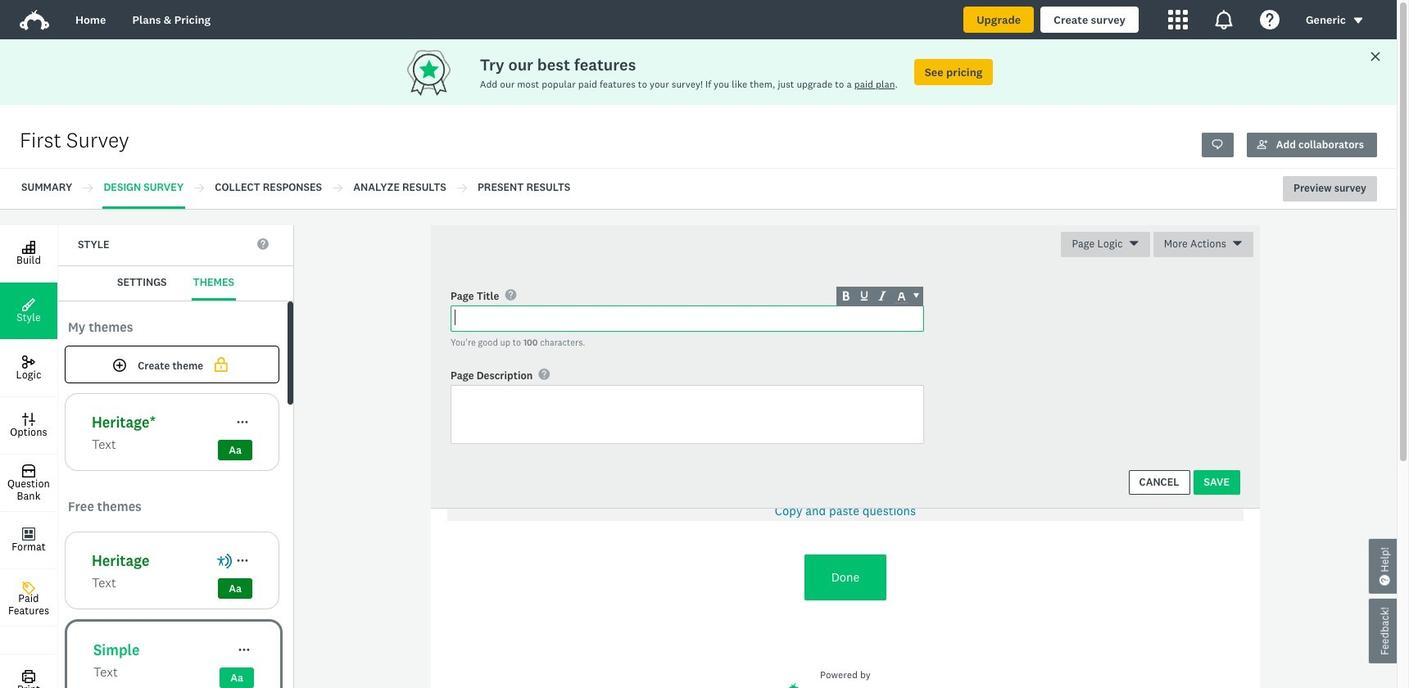 Task type: vqa. For each thing, say whether or not it's contained in the screenshot.
SurveyMonkey Logo
yes



Task type: locate. For each thing, give the bounding box(es) containing it.
1 horizontal spatial products icon image
[[1215, 10, 1234, 30]]

not filled image
[[212, 356, 231, 374]]

products icon image
[[1169, 10, 1188, 30], [1215, 10, 1234, 30]]

surveymonkey logo image
[[20, 10, 49, 30]]

help icon image
[[1261, 10, 1280, 30]]

rewards image
[[404, 45, 480, 99]]

0 horizontal spatial products icon image
[[1169, 10, 1188, 30]]

surveymonkey image
[[782, 684, 910, 688]]



Task type: describe. For each thing, give the bounding box(es) containing it.
1 products icon image from the left
[[1169, 10, 1188, 30]]

dropdown arrow image
[[1353, 15, 1365, 26]]

2 products icon image from the left
[[1215, 10, 1234, 30]]



